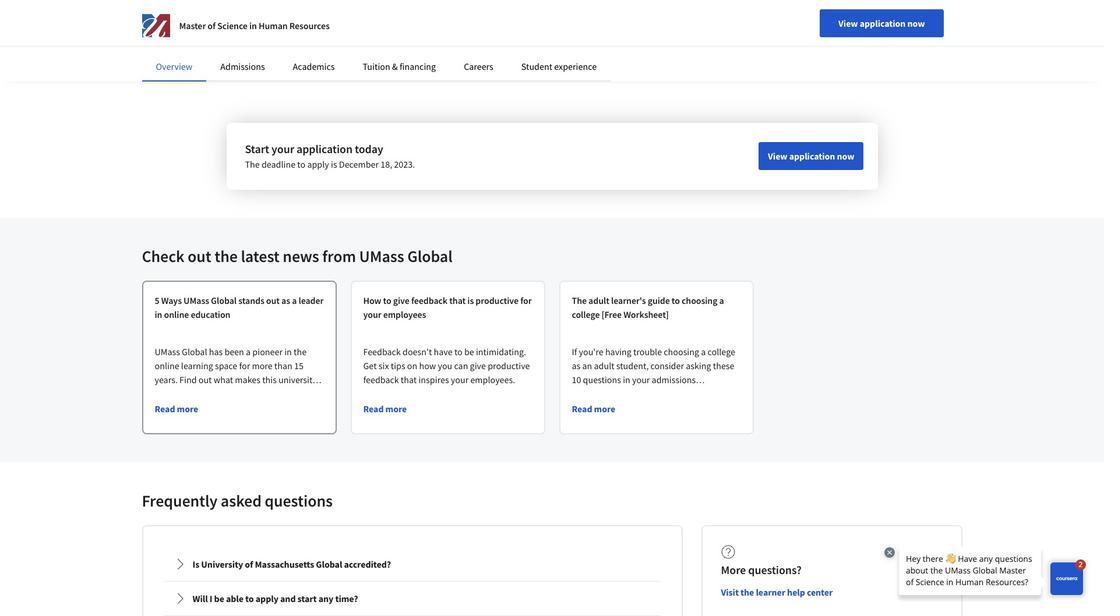 Task type: describe. For each thing, give the bounding box(es) containing it.
if you're having trouble choosing a college as an adult student, consider asking these 10 questions in your admissions conversations. then be sure to download our college comparison worksheet to help.
[[572, 346, 737, 414]]

if
[[572, 346, 577, 358]]

5
[[155, 295, 159, 307]]

[free
[[602, 309, 622, 321]]

then
[[631, 388, 650, 400]]

latest
[[241, 246, 280, 267]]

productive inside how to give feedback that is productive for your employees
[[476, 295, 519, 307]]

overview link
[[156, 61, 193, 72]]

i
[[210, 593, 212, 605]]

to inside dropdown button
[[245, 593, 254, 605]]

ways
[[161, 295, 182, 307]]

that inside how to give feedback that is productive for your employees
[[449, 295, 466, 307]]

time?
[[335, 593, 358, 605]]

in left human
[[249, 20, 257, 31]]

productive inside feedback doesn't have to be intimidating. get six tips on how you can give productive feedback that inspires your employees.
[[488, 360, 530, 372]]

application for master of science in human resources
[[860, 17, 906, 29]]

student experience
[[522, 61, 597, 72]]

be inside dropdown button
[[214, 593, 224, 605]]

experience
[[554, 61, 597, 72]]

feedback inside feedback doesn't have to be intimidating. get six tips on how you can give productive feedback that inspires your employees.
[[363, 374, 399, 386]]

science
[[217, 20, 248, 31]]

feedback doesn't have to be intimidating. get six tips on how you can give productive feedback that inspires your employees.
[[363, 346, 530, 386]]

in inside if you're having trouble choosing a college as an adult student, consider asking these 10 questions in your admissions conversations. then be sure to download our college comparison worksheet to help.
[[623, 374, 631, 386]]

education
[[191, 309, 231, 321]]

will i be able to apply and start any time?
[[193, 593, 358, 605]]

of inside dropdown button
[[245, 559, 253, 571]]

choosing inside if you're having trouble choosing a college as an adult student, consider asking these 10 questions in your admissions conversations. then be sure to download our college comparison worksheet to help.
[[664, 346, 699, 358]]

out down find
[[178, 388, 192, 400]]

the inside 'start your application today the deadline to apply is december 18, 2023.'
[[245, 159, 260, 170]]

you're
[[579, 346, 604, 358]]

online inside 5 ways umass global stands out as a leader in online education
[[164, 309, 189, 321]]

10
[[572, 374, 581, 386]]

in inside the umass global has been a pioneer in the online learning space for more than 15 years. find out what makes this university stand out among others. read more
[[285, 346, 292, 358]]

feedback inside how to give feedback that is productive for your employees
[[411, 295, 448, 307]]

tuition
[[363, 61, 390, 72]]

as inside if you're having trouble choosing a college as an adult student, consider asking these 10 questions in your admissions conversations. then be sure to download our college comparison worksheet to help.
[[572, 360, 581, 372]]

is university of massachusetts global accredited? button
[[165, 548, 660, 581]]

2 vertical spatial the
[[741, 587, 754, 599]]

from
[[322, 246, 356, 267]]

more down among
[[177, 403, 198, 415]]

more down the pioneer
[[252, 360, 273, 372]]

read more link for umass global has been a pioneer in the online learning space for more than 15 years. find out what makes this university stand out among others.
[[155, 403, 198, 415]]

what
[[214, 374, 233, 386]]

visit the learner help center link
[[721, 586, 833, 600]]

get
[[363, 360, 377, 372]]

0 horizontal spatial questions
[[265, 491, 333, 512]]

worksheet]
[[624, 309, 669, 321]]

is inside how to give feedback that is productive for your employees
[[468, 295, 474, 307]]

december
[[339, 159, 379, 170]]

be inside if you're having trouble choosing a college as an adult student, consider asking these 10 questions in your admissions conversations. then be sure to download our college comparison worksheet to help.
[[652, 388, 662, 400]]

guide
[[648, 295, 670, 307]]

frequently
[[142, 491, 218, 512]]

0 vertical spatial the
[[215, 246, 238, 267]]

application inside 'start your application today the deadline to apply is december 18, 2023.'
[[297, 142, 353, 156]]

to inside 'start your application today the deadline to apply is december 18, 2023.'
[[297, 159, 306, 170]]

more down conversations.
[[594, 403, 616, 415]]

human
[[259, 20, 288, 31]]

read more for questions
[[572, 403, 616, 415]]

umass inside 5 ways umass global stands out as a leader in online education
[[184, 295, 209, 307]]

employees
[[383, 309, 426, 321]]

a inside 5 ways umass global stands out as a leader in online education
[[292, 295, 297, 307]]

conversations.
[[572, 388, 629, 400]]

out up among
[[199, 374, 212, 386]]

view application now for master of science in human resources
[[839, 17, 925, 29]]

a inside the umass global has been a pioneer in the online learning space for more than 15 years. find out what makes this university stand out among others. read more
[[246, 346, 251, 358]]

application for the deadline to apply is december 18, 2023.
[[790, 150, 835, 162]]

comparison
[[617, 402, 663, 414]]

how
[[419, 360, 436, 372]]

2023.
[[394, 159, 415, 170]]

give inside how to give feedback that is productive for your employees
[[393, 295, 410, 307]]

academics link
[[293, 61, 335, 72]]

overview
[[156, 61, 193, 72]]

out inside 5 ways umass global stands out as a leader in online education
[[266, 295, 280, 307]]

more
[[721, 563, 746, 578]]

has
[[209, 346, 223, 358]]

check out the latest news from umass global
[[142, 246, 453, 267]]

more questions?
[[721, 563, 802, 578]]

read inside the umass global has been a pioneer in the online learning space for more than 15 years. find out what makes this university stand out among others. read more
[[155, 403, 175, 415]]

today
[[355, 142, 383, 156]]

sure
[[664, 388, 681, 400]]

is
[[193, 559, 199, 571]]

learner
[[756, 587, 786, 599]]

trouble
[[634, 346, 662, 358]]

feedback
[[363, 346, 401, 358]]

list item inside collapsed list
[[164, 616, 661, 617]]

pioneer
[[253, 346, 283, 358]]

to up the worksheet
[[683, 388, 691, 400]]

adult inside "the adult learner's guide to choosing a college [free worksheet]"
[[589, 295, 610, 307]]

asking
[[686, 360, 711, 372]]

now for master of science in human resources
[[908, 17, 925, 29]]

this
[[262, 374, 277, 386]]

six
[[379, 360, 389, 372]]

umass inside the umass global has been a pioneer in the online learning space for more than 15 years. find out what makes this university stand out among others. read more
[[155, 346, 180, 358]]

umass global has been a pioneer in the online learning space for more than 15 years. find out what makes this university stand out among others. read more
[[155, 346, 317, 415]]

learning
[[181, 360, 213, 372]]

asked
[[221, 491, 262, 512]]

5 ways umass global stands out as a leader in online education
[[155, 295, 324, 321]]

will
[[193, 593, 208, 605]]

massachusetts
[[255, 559, 314, 571]]

stand
[[155, 388, 176, 400]]

collapsed list
[[162, 546, 663, 617]]

now for the deadline to apply is december 18, 2023.
[[837, 150, 855, 162]]

global inside dropdown button
[[316, 559, 342, 571]]

employees.
[[471, 374, 515, 386]]

others.
[[223, 388, 250, 400]]

start
[[298, 593, 317, 605]]

a inside "the adult learner's guide to choosing a college [free worksheet]"
[[720, 295, 724, 307]]

0 vertical spatial of
[[208, 20, 216, 31]]

questions?
[[749, 563, 802, 578]]



Task type: vqa. For each thing, say whether or not it's contained in the screenshot.
to in Start Your Application Today The Deadline To Apply Is December 18, 2023.
yes



Task type: locate. For each thing, give the bounding box(es) containing it.
2 read more link from the left
[[363, 403, 407, 415]]

1 vertical spatial view application now button
[[759, 142, 864, 170]]

0 vertical spatial that
[[449, 295, 466, 307]]

1 read more link from the left
[[155, 403, 198, 415]]

doesn't
[[403, 346, 432, 358]]

1 horizontal spatial read more link
[[363, 403, 407, 415]]

global inside the umass global has been a pioneer in the online learning space for more than 15 years. find out what makes this university stand out among others. read more
[[182, 346, 207, 358]]

online down ways
[[164, 309, 189, 321]]

1 horizontal spatial for
[[521, 295, 532, 307]]

your inside if you're having trouble choosing a college as an adult student, consider asking these 10 questions in your admissions conversations. then be sure to download our college comparison worksheet to help.
[[632, 374, 650, 386]]

leader
[[299, 295, 324, 307]]

start
[[245, 142, 269, 156]]

having
[[605, 346, 632, 358]]

0 horizontal spatial read more
[[363, 403, 407, 415]]

1 vertical spatial adult
[[594, 360, 615, 372]]

questions
[[583, 374, 621, 386], [265, 491, 333, 512]]

be inside feedback doesn't have to be intimidating. get six tips on how you can give productive feedback that inspires your employees.
[[464, 346, 474, 358]]

as left an
[[572, 360, 581, 372]]

an
[[583, 360, 592, 372]]

0 horizontal spatial apply
[[256, 593, 279, 605]]

adult up [free at the bottom right of page
[[589, 295, 610, 307]]

as inside 5 ways umass global stands out as a leader in online education
[[282, 295, 290, 307]]

1 vertical spatial for
[[239, 360, 250, 372]]

1 horizontal spatial be
[[464, 346, 474, 358]]

view application now button for master of science in human resources
[[820, 9, 944, 37]]

1 horizontal spatial of
[[245, 559, 253, 571]]

global up any
[[316, 559, 342, 571]]

to inside feedback doesn't have to be intimidating. get six tips on how you can give productive feedback that inspires your employees.
[[455, 346, 463, 358]]

15
[[294, 360, 304, 372]]

questions up conversations.
[[583, 374, 621, 386]]

view application now button
[[820, 9, 944, 37], [759, 142, 864, 170]]

2 horizontal spatial umass
[[359, 246, 404, 267]]

college up these
[[708, 346, 736, 358]]

adult
[[589, 295, 610, 307], [594, 360, 615, 372]]

0 vertical spatial be
[[464, 346, 474, 358]]

read more for feedback
[[363, 403, 407, 415]]

college inside "the adult learner's guide to choosing a college [free worksheet]"
[[572, 309, 600, 321]]

resources
[[290, 20, 330, 31]]

learner's
[[611, 295, 646, 307]]

1 horizontal spatial give
[[470, 360, 486, 372]]

to right how
[[383, 295, 391, 307]]

and
[[280, 593, 296, 605]]

any
[[319, 593, 334, 605]]

1 vertical spatial umass
[[184, 295, 209, 307]]

read more link down stand
[[155, 403, 198, 415]]

1 horizontal spatial is
[[468, 295, 474, 307]]

choosing up consider
[[664, 346, 699, 358]]

for up intimidating.
[[521, 295, 532, 307]]

the inside "the adult learner's guide to choosing a college [free worksheet]"
[[572, 295, 587, 307]]

a
[[292, 295, 297, 307], [720, 295, 724, 307], [246, 346, 251, 358], [701, 346, 706, 358]]

umass right from on the left top of page
[[359, 246, 404, 267]]

questions inside if you're having trouble choosing a college as an adult student, consider asking these 10 questions in your admissions conversations. then be sure to download our college comparison worksheet to help.
[[583, 374, 621, 386]]

0 horizontal spatial give
[[393, 295, 410, 307]]

1 vertical spatial now
[[837, 150, 855, 162]]

1 vertical spatial apply
[[256, 593, 279, 605]]

student,
[[617, 360, 649, 372]]

center
[[807, 587, 833, 599]]

that inside feedback doesn't have to be intimidating. get six tips on how you can give productive feedback that inspires your employees.
[[401, 374, 417, 386]]

productive up intimidating.
[[476, 295, 519, 307]]

0 vertical spatial feedback
[[411, 295, 448, 307]]

that up the have
[[449, 295, 466, 307]]

3 read more link from the left
[[572, 403, 616, 415]]

1 vertical spatial feedback
[[363, 374, 399, 386]]

to inside how to give feedback that is productive for your employees
[[383, 295, 391, 307]]

to right the guide
[[672, 295, 680, 307]]

admissions
[[221, 61, 265, 72]]

1 vertical spatial give
[[470, 360, 486, 372]]

1 vertical spatial productive
[[488, 360, 530, 372]]

to inside "the adult learner's guide to choosing a college [free worksheet]"
[[672, 295, 680, 307]]

help
[[787, 587, 805, 599]]

read down stand
[[155, 403, 175, 415]]

give
[[393, 295, 410, 307], [470, 360, 486, 372]]

1 horizontal spatial questions
[[583, 374, 621, 386]]

admissions
[[652, 374, 696, 386]]

choosing right the guide
[[682, 295, 718, 307]]

0 vertical spatial as
[[282, 295, 290, 307]]

1 read more from the left
[[363, 403, 407, 415]]

read for feedback doesn't have to be intimidating. get six tips on how you can give productive feedback that inspires your employees.
[[363, 403, 384, 415]]

0 horizontal spatial view
[[768, 150, 788, 162]]

give right can
[[470, 360, 486, 372]]

application
[[860, 17, 906, 29], [297, 142, 353, 156], [790, 150, 835, 162]]

0 horizontal spatial that
[[401, 374, 417, 386]]

admissions link
[[221, 61, 265, 72]]

1 horizontal spatial now
[[908, 17, 925, 29]]

&
[[392, 61, 398, 72]]

read more down conversations.
[[572, 403, 616, 415]]

apply right the deadline
[[307, 159, 329, 170]]

0 horizontal spatial is
[[331, 159, 337, 170]]

be up can
[[464, 346, 474, 358]]

2 vertical spatial be
[[214, 593, 224, 605]]

careers
[[464, 61, 494, 72]]

1 read from the left
[[155, 403, 175, 415]]

our
[[572, 402, 585, 414]]

questions right asked
[[265, 491, 333, 512]]

read more link down six
[[363, 403, 407, 415]]

give up employees
[[393, 295, 410, 307]]

0 horizontal spatial be
[[214, 593, 224, 605]]

read more link for if you're having trouble choosing a college as an adult student, consider asking these 10 questions in your admissions conversations. then be sure to download our college comparison worksheet to help.
[[572, 403, 616, 415]]

on
[[407, 360, 417, 372]]

1 vertical spatial view
[[768, 150, 788, 162]]

global up education
[[211, 295, 237, 307]]

read more link for feedback doesn't have to be intimidating. get six tips on how you can give productive feedback that inspires your employees.
[[363, 403, 407, 415]]

online up years.
[[155, 360, 179, 372]]

visit
[[721, 587, 739, 599]]

visit the learner help center
[[721, 587, 833, 599]]

0 horizontal spatial for
[[239, 360, 250, 372]]

0 vertical spatial for
[[521, 295, 532, 307]]

0 vertical spatial view
[[839, 17, 858, 29]]

read more down six
[[363, 403, 407, 415]]

be left the sure
[[652, 388, 662, 400]]

1 horizontal spatial application
[[790, 150, 835, 162]]

stands
[[238, 295, 264, 307]]

your
[[272, 142, 294, 156], [363, 309, 382, 321], [451, 374, 469, 386], [632, 374, 650, 386]]

view
[[839, 17, 858, 29], [768, 150, 788, 162]]

more down tips
[[386, 403, 407, 415]]

1 vertical spatial choosing
[[664, 346, 699, 358]]

3 read from the left
[[572, 403, 592, 415]]

1 vertical spatial view application now
[[768, 150, 855, 162]]

1 horizontal spatial the
[[294, 346, 307, 358]]

for
[[521, 295, 532, 307], [239, 360, 250, 372]]

0 horizontal spatial feedback
[[363, 374, 399, 386]]

the inside the umass global has been a pioneer in the online learning space for more than 15 years. find out what makes this university stand out among others. read more
[[294, 346, 307, 358]]

makes
[[235, 374, 261, 386]]

deadline
[[262, 159, 296, 170]]

among
[[193, 388, 221, 400]]

0 horizontal spatial now
[[837, 150, 855, 162]]

adult inside if you're having trouble choosing a college as an adult student, consider asking these 10 questions in your admissions conversations. then be sure to download our college comparison worksheet to help.
[[594, 360, 615, 372]]

productive down intimidating.
[[488, 360, 530, 372]]

0 vertical spatial online
[[164, 309, 189, 321]]

1 horizontal spatial the
[[572, 295, 587, 307]]

in
[[249, 20, 257, 31], [155, 309, 162, 321], [285, 346, 292, 358], [623, 374, 631, 386]]

feedback up employees
[[411, 295, 448, 307]]

the up '15'
[[294, 346, 307, 358]]

college
[[572, 309, 600, 321], [708, 346, 736, 358], [587, 402, 615, 414]]

1 vertical spatial as
[[572, 360, 581, 372]]

2 vertical spatial college
[[587, 402, 615, 414]]

the down the start
[[245, 159, 260, 170]]

0 vertical spatial now
[[908, 17, 925, 29]]

1 vertical spatial that
[[401, 374, 417, 386]]

0 horizontal spatial application
[[297, 142, 353, 156]]

your inside 'start your application today the deadline to apply is december 18, 2023.'
[[272, 142, 294, 156]]

2 horizontal spatial application
[[860, 17, 906, 29]]

global up how to give feedback that is productive for your employees
[[408, 246, 453, 267]]

can
[[454, 360, 468, 372]]

0 horizontal spatial the
[[245, 159, 260, 170]]

1 horizontal spatial feedback
[[411, 295, 448, 307]]

apply inside 'start your application today the deadline to apply is december 18, 2023.'
[[307, 159, 329, 170]]

0 vertical spatial the
[[245, 159, 260, 170]]

your down can
[[451, 374, 469, 386]]

0 vertical spatial college
[[572, 309, 600, 321]]

read down conversations.
[[572, 403, 592, 415]]

list item
[[164, 616, 661, 617]]

master
[[179, 20, 206, 31]]

to up can
[[455, 346, 463, 358]]

choosing inside "the adult learner's guide to choosing a college [free worksheet]"
[[682, 295, 718, 307]]

how
[[363, 295, 381, 307]]

master of science in human resources
[[179, 20, 330, 31]]

worksheet
[[665, 402, 706, 414]]

of right university
[[245, 559, 253, 571]]

in down 5
[[155, 309, 162, 321]]

tuition & financing
[[363, 61, 436, 72]]

consider
[[651, 360, 684, 372]]

these
[[713, 360, 735, 372]]

give inside feedback doesn't have to be intimidating. get six tips on how you can give productive feedback that inspires your employees.
[[470, 360, 486, 372]]

global inside 5 ways umass global stands out as a leader in online education
[[211, 295, 237, 307]]

0 vertical spatial questions
[[583, 374, 621, 386]]

to down download
[[708, 402, 716, 414]]

out right check at the left top
[[188, 246, 211, 267]]

the left latest
[[215, 246, 238, 267]]

is university of massachusetts global accredited?
[[193, 559, 391, 571]]

financing
[[400, 61, 436, 72]]

0 vertical spatial is
[[331, 159, 337, 170]]

1 vertical spatial college
[[708, 346, 736, 358]]

frequently asked questions
[[142, 491, 333, 512]]

will i be able to apply and start any time? button
[[165, 583, 660, 615]]

0 vertical spatial give
[[393, 295, 410, 307]]

your down how
[[363, 309, 382, 321]]

1 horizontal spatial apply
[[307, 159, 329, 170]]

the
[[245, 159, 260, 170], [572, 295, 587, 307]]

2 horizontal spatial read more link
[[572, 403, 616, 415]]

is inside 'start your application today the deadline to apply is december 18, 2023.'
[[331, 159, 337, 170]]

apply inside dropdown button
[[256, 593, 279, 605]]

tips
[[391, 360, 405, 372]]

to right the deadline
[[297, 159, 306, 170]]

for inside how to give feedback that is productive for your employees
[[521, 295, 532, 307]]

1 horizontal spatial view
[[839, 17, 858, 29]]

to right able
[[245, 593, 254, 605]]

1 vertical spatial is
[[468, 295, 474, 307]]

0 vertical spatial productive
[[476, 295, 519, 307]]

1 vertical spatial be
[[652, 388, 662, 400]]

umass up education
[[184, 295, 209, 307]]

umass
[[359, 246, 404, 267], [184, 295, 209, 307], [155, 346, 180, 358]]

intimidating.
[[476, 346, 526, 358]]

your inside feedback doesn't have to be intimidating. get six tips on how you can give productive feedback that inspires your employees.
[[451, 374, 469, 386]]

2 vertical spatial umass
[[155, 346, 180, 358]]

2 horizontal spatial the
[[741, 587, 754, 599]]

university
[[201, 559, 243, 571]]

out
[[188, 246, 211, 267], [266, 295, 280, 307], [199, 374, 212, 386], [178, 388, 192, 400]]

0 vertical spatial apply
[[307, 159, 329, 170]]

accredited?
[[344, 559, 391, 571]]

a inside if you're having trouble choosing a college as an adult student, consider asking these 10 questions in your admissions conversations. then be sure to download our college comparison worksheet to help.
[[701, 346, 706, 358]]

been
[[225, 346, 244, 358]]

1 horizontal spatial read more
[[572, 403, 616, 415]]

in inside 5 ways umass global stands out as a leader in online education
[[155, 309, 162, 321]]

0 horizontal spatial the
[[215, 246, 238, 267]]

0 vertical spatial view application now
[[839, 17, 925, 29]]

adult right an
[[594, 360, 615, 372]]

1 horizontal spatial that
[[449, 295, 466, 307]]

as left leader
[[282, 295, 290, 307]]

global up learning
[[182, 346, 207, 358]]

read down "get"
[[363, 403, 384, 415]]

student experience link
[[522, 61, 597, 72]]

college down conversations.
[[587, 402, 615, 414]]

the right visit
[[741, 587, 754, 599]]

productive
[[476, 295, 519, 307], [488, 360, 530, 372]]

1 horizontal spatial as
[[572, 360, 581, 372]]

your up then
[[632, 374, 650, 386]]

for inside the umass global has been a pioneer in the online learning space for more than 15 years. find out what makes this university stand out among others. read more
[[239, 360, 250, 372]]

1 vertical spatial the
[[294, 346, 307, 358]]

2 horizontal spatial be
[[652, 388, 662, 400]]

0 vertical spatial adult
[[589, 295, 610, 307]]

your inside how to give feedback that is productive for your employees
[[363, 309, 382, 321]]

0 vertical spatial choosing
[[682, 295, 718, 307]]

0 horizontal spatial read
[[155, 403, 175, 415]]

0 horizontal spatial umass
[[155, 346, 180, 358]]

tuition & financing link
[[363, 61, 436, 72]]

umass up years.
[[155, 346, 180, 358]]

for up makes
[[239, 360, 250, 372]]

view for the deadline to apply is december 18, 2023.
[[768, 150, 788, 162]]

0 horizontal spatial as
[[282, 295, 290, 307]]

2 horizontal spatial read
[[572, 403, 592, 415]]

online inside the umass global has been a pioneer in the online learning space for more than 15 years. find out what makes this university stand out among others. read more
[[155, 360, 179, 372]]

of right master
[[208, 20, 216, 31]]

2 read more from the left
[[572, 403, 616, 415]]

1 vertical spatial of
[[245, 559, 253, 571]]

apply left and
[[256, 593, 279, 605]]

academics
[[293, 61, 335, 72]]

0 vertical spatial view application now button
[[820, 9, 944, 37]]

global
[[408, 246, 453, 267], [211, 295, 237, 307], [182, 346, 207, 358], [316, 559, 342, 571]]

view for master of science in human resources
[[839, 17, 858, 29]]

how to give feedback that is productive for your employees
[[363, 295, 532, 321]]

inspires
[[419, 374, 449, 386]]

start your application today the deadline to apply is december 18, 2023.
[[245, 142, 415, 170]]

university of massachusetts global logo image
[[142, 12, 170, 40]]

1 vertical spatial online
[[155, 360, 179, 372]]

18,
[[381, 159, 392, 170]]

view application now for the deadline to apply is december 18, 2023.
[[768, 150, 855, 162]]

1 vertical spatial the
[[572, 295, 587, 307]]

read more link down conversations.
[[572, 403, 616, 415]]

2 read from the left
[[363, 403, 384, 415]]

0 horizontal spatial of
[[208, 20, 216, 31]]

now
[[908, 17, 925, 29], [837, 150, 855, 162]]

have
[[434, 346, 453, 358]]

0 horizontal spatial read more link
[[155, 403, 198, 415]]

able
[[226, 593, 244, 605]]

read for if you're having trouble choosing a college as an adult student, consider asking these 10 questions in your admissions conversations. then be sure to download our college comparison worksheet to help.
[[572, 403, 592, 415]]

1 horizontal spatial umass
[[184, 295, 209, 307]]

help.
[[717, 402, 737, 414]]

feedback down six
[[363, 374, 399, 386]]

the adult learner's guide to choosing a college [free worksheet]
[[572, 295, 724, 321]]

careers link
[[464, 61, 494, 72]]

the left learner's
[[572, 295, 587, 307]]

1 vertical spatial questions
[[265, 491, 333, 512]]

that down on
[[401, 374, 417, 386]]

be right i on the left bottom of the page
[[214, 593, 224, 605]]

in up the than
[[285, 346, 292, 358]]

in down student, on the bottom of page
[[623, 374, 631, 386]]

1 horizontal spatial read
[[363, 403, 384, 415]]

space
[[215, 360, 237, 372]]

view application now button for the deadline to apply is december 18, 2023.
[[759, 142, 864, 170]]

your up the deadline
[[272, 142, 294, 156]]

0 vertical spatial umass
[[359, 246, 404, 267]]

out right stands
[[266, 295, 280, 307]]

college left [free at the bottom right of page
[[572, 309, 600, 321]]

to
[[297, 159, 306, 170], [383, 295, 391, 307], [672, 295, 680, 307], [455, 346, 463, 358], [683, 388, 691, 400], [708, 402, 716, 414], [245, 593, 254, 605]]



